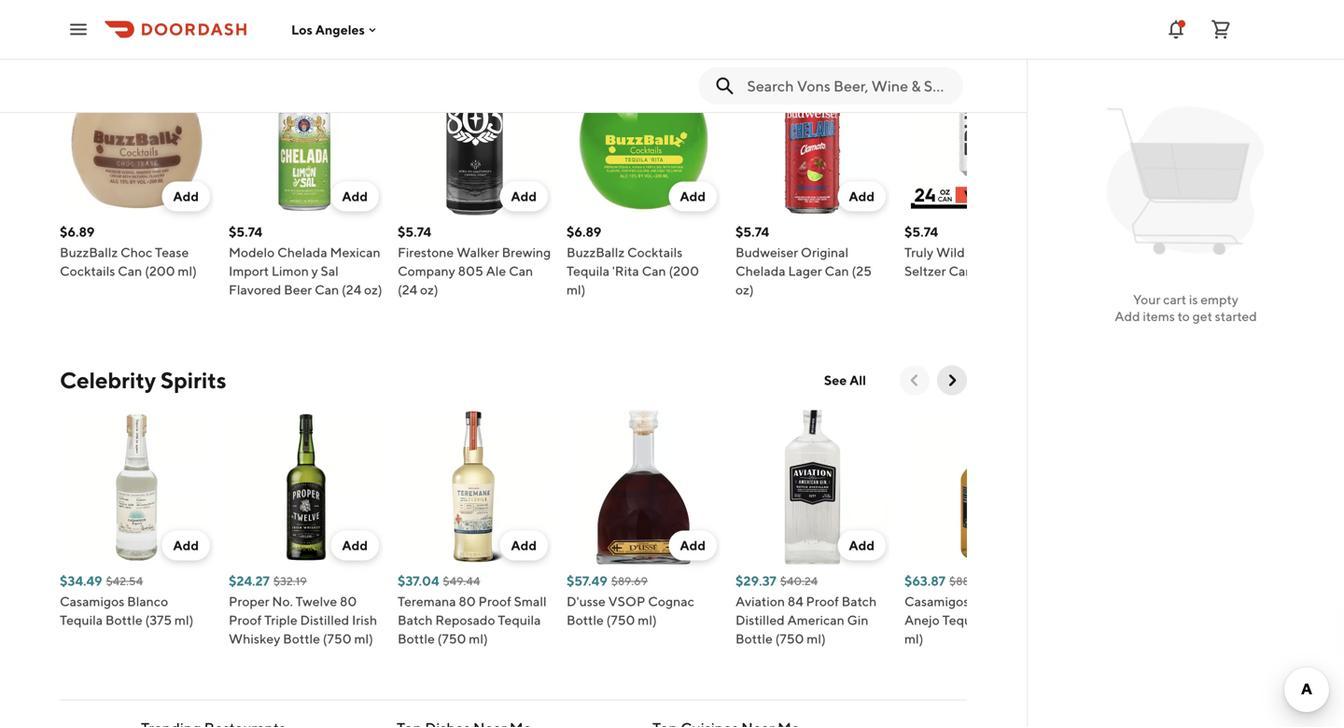 Task type: vqa. For each thing, say whether or not it's contained in the screenshot.


Task type: locate. For each thing, give the bounding box(es) containing it.
tease
[[155, 245, 189, 260]]

casamigos down $34.49
[[60, 594, 124, 609]]

1 distilled from the left
[[300, 612, 349, 628]]

lager
[[788, 263, 822, 279]]

casamigos for anejo
[[905, 594, 969, 609]]

can
[[118, 263, 142, 279], [509, 263, 533, 279], [642, 263, 666, 279], [825, 263, 849, 279], [949, 263, 973, 279], [315, 282, 339, 297]]

tequila left 'rita
[[567, 263, 610, 279]]

firestone walker brewing company 805 ale can (24 oz) image
[[398, 61, 552, 215]]

$89.69
[[611, 575, 648, 588]]

los angeles button
[[291, 22, 380, 37]]

can down sal
[[315, 282, 339, 297]]

$40.24
[[780, 575, 818, 588]]

proof
[[478, 594, 511, 609], [806, 594, 839, 609], [992, 594, 1025, 609], [229, 612, 262, 628]]

proof inside the $24.27 $32.19 proper no. twelve 80 proof triple distilled irish whiskey bottle (750 ml)
[[229, 612, 262, 628]]

$63.87 $88.54 casamigos 80 proof anejo tequila bottle (750 ml)
[[905, 573, 1057, 646]]

$5.74
[[229, 224, 262, 239], [398, 224, 431, 239], [736, 224, 769, 239], [905, 224, 938, 239]]

(750 inside the '$29.37 $40.24 aviation 84 proof batch distilled american gin bottle (750 ml)'
[[775, 631, 804, 646]]

batch down teremana
[[398, 612, 433, 628]]

add button
[[162, 182, 210, 211], [162, 182, 210, 211], [331, 182, 379, 211], [331, 182, 379, 211], [500, 182, 548, 211], [500, 182, 548, 211], [669, 182, 717, 211], [669, 182, 717, 211], [838, 182, 886, 211], [838, 182, 886, 211], [162, 531, 210, 561], [162, 531, 210, 561], [331, 531, 379, 561], [331, 531, 379, 561], [500, 531, 548, 561], [500, 531, 548, 561], [669, 531, 717, 561], [669, 531, 717, 561], [838, 531, 886, 561], [838, 531, 886, 561]]

1 vertical spatial chelada
[[736, 263, 786, 279]]

anejo
[[905, 612, 940, 628]]

1 horizontal spatial casamigos
[[905, 594, 969, 609]]

4 $5.74 from the left
[[905, 224, 938, 239]]

wild
[[936, 245, 965, 260]]

gin
[[847, 612, 869, 628]]

to
[[1178, 309, 1190, 324]]

(750 inside the $24.27 $32.19 proper no. twelve 80 proof triple distilled irish whiskey bottle (750 ml)
[[323, 631, 352, 646]]

$6.89 inside $6.89 buzzballz choc tease cocktails can (200 ml)
[[60, 224, 95, 239]]

0 horizontal spatial casamigos
[[60, 594, 124, 609]]

$5.74 budweiser original chelada lager can (25 oz)
[[736, 224, 872, 297]]

0 horizontal spatial batch
[[398, 612, 433, 628]]

80 up reposado
[[459, 594, 476, 609]]

(24 down mexican at the top of page
[[342, 282, 362, 297]]

can down brewing
[[509, 263, 533, 279]]

see all
[[824, 372, 866, 388]]

Search Vons Beer, Wine & Spirits search field
[[747, 76, 949, 96]]

(200 inside $6.89 buzzballz choc tease cocktails can (200 ml)
[[145, 263, 175, 279]]

cart
[[1163, 292, 1187, 307]]

$37.04 $49.44 teremana 80 proof small batch reposado tequila bottle (750 ml)
[[398, 573, 547, 646]]

(750
[[606, 612, 635, 628], [1028, 612, 1057, 628], [323, 631, 352, 646], [437, 631, 466, 646], [775, 631, 804, 646]]

$49.44
[[443, 575, 480, 588]]

casamigos
[[60, 594, 124, 609], [905, 594, 969, 609]]

1 vertical spatial batch
[[398, 612, 433, 628]]

bottle down triple
[[283, 631, 320, 646]]

add for $5.74 modelo chelada mexican import limon y sal flavored beer can (24 oz)
[[342, 189, 368, 204]]

80
[[340, 594, 357, 609], [459, 594, 476, 609], [972, 594, 989, 609]]

0 horizontal spatial chelada
[[277, 245, 327, 260]]

(24 down the berry
[[976, 263, 996, 279]]

buzzballz for cocktails
[[60, 245, 118, 260]]

1 horizontal spatial $6.89
[[567, 224, 602, 239]]

$5.74 for $5.74 modelo chelada mexican import limon y sal flavored beer can (24 oz)
[[229, 224, 262, 239]]

2 buzzballz from the left
[[567, 245, 625, 260]]

can inside $5.74 firestone walker brewing company 805 ale can (24 oz)
[[509, 263, 533, 279]]

add for $29.37 $40.24 aviation 84 proof batch distilled american gin bottle (750 ml)
[[849, 538, 875, 553]]

tequila inside $34.49 $42.54 casamigos blanco tequila bottle (375 ml)
[[60, 612, 103, 628]]

add for $6.89 buzzballz choc tease cocktails can (200 ml)
[[173, 189, 199, 204]]

buzzballz left choc
[[60, 245, 118, 260]]

0 horizontal spatial distilled
[[300, 612, 349, 628]]

chelada
[[277, 245, 327, 260], [736, 263, 786, 279]]

1 80 from the left
[[340, 594, 357, 609]]

$5.74 up truly
[[905, 224, 938, 239]]

oz) down company
[[420, 282, 438, 297]]

1 horizontal spatial 80
[[459, 594, 476, 609]]

$6.89 for $6.89 buzzballz cocktails tequila 'rita can (200 ml)
[[567, 224, 602, 239]]

open menu image
[[67, 18, 90, 41]]

80 up the irish
[[340, 594, 357, 609]]

can down wild
[[949, 263, 973, 279]]

1 vertical spatial cocktails
[[60, 263, 115, 279]]

add inside your cart is empty add items to get started
[[1115, 309, 1140, 324]]

$24.27
[[229, 573, 270, 589]]

proof inside the '$29.37 $40.24 aviation 84 proof batch distilled american gin bottle (750 ml)'
[[806, 594, 839, 609]]

proof for reposado
[[478, 594, 511, 609]]

casamigos down $63.87
[[905, 594, 969, 609]]

(375
[[145, 612, 172, 628]]

distilled down twelve
[[300, 612, 349, 628]]

2 (200 from the left
[[669, 263, 699, 279]]

(24 down company
[[398, 282, 418, 297]]

buzzballz inside $6.89 buzzballz choc tease cocktails can (200 ml)
[[60, 245, 118, 260]]

spirits
[[160, 367, 226, 393]]

can down choc
[[118, 263, 142, 279]]

1 horizontal spatial buzzballz
[[567, 245, 625, 260]]

84
[[788, 594, 804, 609]]

casamigos inside $34.49 $42.54 casamigos blanco tequila bottle (375 ml)
[[60, 594, 124, 609]]

add for $34.49 $42.54 casamigos blanco tequila bottle (375 ml)
[[173, 538, 199, 553]]

y
[[311, 263, 318, 279]]

batch inside $37.04 $49.44 teremana 80 proof small batch reposado tequila bottle (750 ml)
[[398, 612, 433, 628]]

casamigos inside $63.87 $88.54 casamigos 80 proof anejo tequila bottle (750 ml)
[[905, 594, 969, 609]]

batch up "gin"
[[842, 594, 877, 609]]

1 casamigos from the left
[[60, 594, 124, 609]]

$5.74 up modelo
[[229, 224, 262, 239]]

(24
[[976, 263, 996, 279], [342, 282, 362, 297], [398, 282, 418, 297]]

80 down the $88.54 at right
[[972, 594, 989, 609]]

seltzer
[[905, 263, 946, 279]]

oz) inside $5.74 truly wild berry hard seltzer can (24 oz)
[[998, 263, 1017, 279]]

mexican
[[330, 245, 381, 260]]

buzzballz choc tease cocktails can (200 ml) image
[[60, 61, 214, 215]]

batch
[[842, 594, 877, 609], [398, 612, 433, 628]]

tequila
[[567, 263, 610, 279], [60, 612, 103, 628], [498, 612, 541, 628], [943, 612, 986, 628]]

can inside $6.89 buzzballz choc tease cocktails can (200 ml)
[[118, 263, 142, 279]]

distilled inside the $24.27 $32.19 proper no. twelve 80 proof triple distilled irish whiskey bottle (750 ml)
[[300, 612, 349, 628]]

80 inside $63.87 $88.54 casamigos 80 proof anejo tequila bottle (750 ml)
[[972, 594, 989, 609]]

batch inside the '$29.37 $40.24 aviation 84 proof batch distilled american gin bottle (750 ml)'
[[842, 594, 877, 609]]

distilled
[[300, 612, 349, 628], [736, 612, 785, 628]]

1 horizontal spatial distilled
[[736, 612, 785, 628]]

tequila down small at left bottom
[[498, 612, 541, 628]]

$57.49
[[567, 573, 608, 589]]

$5.74 firestone walker brewing company 805 ale can (24 oz)
[[398, 224, 551, 297]]

cocktails
[[627, 245, 683, 260], [60, 263, 115, 279]]

$88.54
[[949, 575, 987, 588]]

1 $6.89 from the left
[[60, 224, 95, 239]]

ml)
[[178, 263, 197, 279], [567, 282, 586, 297], [174, 612, 194, 628], [638, 612, 657, 628], [354, 631, 373, 646], [469, 631, 488, 646], [807, 631, 826, 646], [905, 631, 924, 646]]

grab 'n' go
[[60, 18, 179, 44]]

1 horizontal spatial batch
[[842, 594, 877, 609]]

bottle down teremana
[[398, 631, 435, 646]]

oz) down "hard"
[[998, 263, 1017, 279]]

proof inside $37.04 $49.44 teremana 80 proof small batch reposado tequila bottle (750 ml)
[[478, 594, 511, 609]]

get
[[1193, 309, 1213, 324]]

add for $6.89 buzzballz cocktails tequila 'rita can (200 ml)
[[680, 189, 706, 204]]

80 inside $37.04 $49.44 teremana 80 proof small batch reposado tequila bottle (750 ml)
[[459, 594, 476, 609]]

80 inside the $24.27 $32.19 proper no. twelve 80 proof triple distilled irish whiskey bottle (750 ml)
[[340, 594, 357, 609]]

previous button of carousel image
[[906, 371, 924, 390]]

buzzballz inside $6.89 buzzballz cocktails tequila 'rita can (200 ml)
[[567, 245, 625, 260]]

2 horizontal spatial (24
[[976, 263, 996, 279]]

(25
[[852, 263, 872, 279]]

tequila down $34.49
[[60, 612, 103, 628]]

'rita
[[612, 263, 639, 279]]

add for $57.49 $89.69 d'usse vsop cognac bottle (750 ml)
[[680, 538, 706, 553]]

3 $5.74 from the left
[[736, 224, 769, 239]]

1 buzzballz from the left
[[60, 245, 118, 260]]

celebrity spirits
[[60, 367, 226, 393]]

$29.37 $40.24 aviation 84 proof batch distilled american gin bottle (750 ml)
[[736, 573, 877, 646]]

buzzballz
[[60, 245, 118, 260], [567, 245, 625, 260]]

1 (200 from the left
[[145, 263, 175, 279]]

can right 'rita
[[642, 263, 666, 279]]

2 horizontal spatial 80
[[972, 594, 989, 609]]

oz) inside the $5.74 budweiser original chelada lager can (25 oz)
[[736, 282, 754, 297]]

company
[[398, 263, 455, 279]]

all
[[850, 372, 866, 388]]

$5.74 truly wild berry hard seltzer can (24 oz)
[[905, 224, 1032, 279]]

0 vertical spatial cocktails
[[627, 245, 683, 260]]

modelo
[[229, 245, 275, 260]]

0 horizontal spatial cocktails
[[60, 263, 115, 279]]

2 $5.74 from the left
[[398, 224, 431, 239]]

0 horizontal spatial 80
[[340, 594, 357, 609]]

0 vertical spatial chelada
[[277, 245, 327, 260]]

3 80 from the left
[[972, 594, 989, 609]]

0 vertical spatial batch
[[842, 594, 877, 609]]

1 $5.74 from the left
[[229, 224, 262, 239]]

(200 inside $6.89 buzzballz cocktails tequila 'rita can (200 ml)
[[669, 263, 699, 279]]

blanco
[[127, 594, 168, 609]]

limon
[[272, 263, 309, 279]]

$5.74 inside $5.74 firestone walker brewing company 805 ale can (24 oz)
[[398, 224, 431, 239]]

add
[[173, 189, 199, 204], [342, 189, 368, 204], [511, 189, 537, 204], [680, 189, 706, 204], [849, 189, 875, 204], [1115, 309, 1140, 324], [173, 538, 199, 553], [342, 538, 368, 553], [511, 538, 537, 553], [680, 538, 706, 553], [849, 538, 875, 553]]

can inside $5.74 truly wild berry hard seltzer can (24 oz)
[[949, 263, 973, 279]]

buzzballz up 'rita
[[567, 245, 625, 260]]

your cart is empty add items to get started
[[1115, 292, 1257, 324]]

(24 inside $5.74 modelo chelada mexican import limon y sal flavored beer can (24 oz)
[[342, 282, 362, 297]]

bottle down d'usse
[[567, 612, 604, 628]]

$5.74 inside $5.74 truly wild berry hard seltzer can (24 oz)
[[905, 224, 938, 239]]

$5.74 inside the $5.74 budweiser original chelada lager can (25 oz)
[[736, 224, 769, 239]]

tequila down the $88.54 at right
[[943, 612, 986, 628]]

bottle right anejo
[[988, 612, 1025, 628]]

bottle
[[105, 612, 143, 628], [567, 612, 604, 628], [988, 612, 1025, 628], [283, 631, 320, 646], [398, 631, 435, 646], [736, 631, 773, 646]]

2 casamigos from the left
[[905, 594, 969, 609]]

aviation 84 proof batch distilled american gin bottle (750 ml) image
[[736, 410, 890, 564]]

$24.27 $32.19 proper no. twelve 80 proof triple distilled irish whiskey bottle (750 ml)
[[229, 573, 377, 646]]

0 horizontal spatial buzzballz
[[60, 245, 118, 260]]

(200 down tease
[[145, 263, 175, 279]]

bottle down aviation
[[736, 631, 773, 646]]

1 horizontal spatial chelada
[[736, 263, 786, 279]]

oz) down mexican at the top of page
[[364, 282, 382, 297]]

2 distilled from the left
[[736, 612, 785, 628]]

teremana 80 proof small batch reposado tequila bottle (750 ml) image
[[398, 410, 552, 564]]

2 $6.89 from the left
[[567, 224, 602, 239]]

empty retail cart image
[[1098, 93, 1274, 269]]

1 horizontal spatial cocktails
[[627, 245, 683, 260]]

proof inside $63.87 $88.54 casamigos 80 proof anejo tequila bottle (750 ml)
[[992, 594, 1025, 609]]

$6.89 inside $6.89 buzzballz cocktails tequila 'rita can (200 ml)
[[567, 224, 602, 239]]

0 horizontal spatial (200
[[145, 263, 175, 279]]

chelada up limon
[[277, 245, 327, 260]]

2 80 from the left
[[459, 594, 476, 609]]

distilled down aviation
[[736, 612, 785, 628]]

$5.74 inside $5.74 modelo chelada mexican import limon y sal flavored beer can (24 oz)
[[229, 224, 262, 239]]

started
[[1215, 309, 1257, 324]]

(750 inside $63.87 $88.54 casamigos 80 proof anejo tequila bottle (750 ml)
[[1028, 612, 1057, 628]]

add for $24.27 $32.19 proper no. twelve 80 proof triple distilled irish whiskey bottle (750 ml)
[[342, 538, 368, 553]]

(200 right 'rita
[[669, 263, 699, 279]]

oz) down budweiser
[[736, 282, 754, 297]]

truly
[[905, 245, 934, 260]]

(200
[[145, 263, 175, 279], [669, 263, 699, 279]]

0 items, open order cart image
[[1210, 18, 1232, 41]]

0 horizontal spatial $6.89
[[60, 224, 95, 239]]

modelo chelada mexican import limon y sal flavored beer can (24 oz) image
[[229, 61, 383, 215]]

oz)
[[998, 263, 1017, 279], [364, 282, 382, 297], [420, 282, 438, 297], [736, 282, 754, 297]]

$5.74 up budweiser
[[736, 224, 769, 239]]

can down original
[[825, 263, 849, 279]]

bottle down blanco
[[105, 612, 143, 628]]

$5.74 up firestone
[[398, 224, 431, 239]]

1 horizontal spatial (200
[[669, 263, 699, 279]]

0 horizontal spatial (24
[[342, 282, 362, 297]]

ml) inside the $24.27 $32.19 proper no. twelve 80 proof triple distilled irish whiskey bottle (750 ml)
[[354, 631, 373, 646]]

1 horizontal spatial (24
[[398, 282, 418, 297]]

chelada down budweiser
[[736, 263, 786, 279]]



Task type: describe. For each thing, give the bounding box(es) containing it.
notification bell image
[[1165, 18, 1187, 41]]

aviation
[[736, 594, 785, 609]]

ml) inside $63.87 $88.54 casamigos 80 proof anejo tequila bottle (750 ml)
[[905, 631, 924, 646]]

buzzballz for 'rita
[[567, 245, 625, 260]]

$5.74 for $5.74 firestone walker brewing company 805 ale can (24 oz)
[[398, 224, 431, 239]]

distilled inside the '$29.37 $40.24 aviation 84 proof batch distilled american gin bottle (750 ml)'
[[736, 612, 785, 628]]

ml) inside $6.89 buzzballz choc tease cocktails can (200 ml)
[[178, 263, 197, 279]]

$5.74 for $5.74 budweiser original chelada lager can (25 oz)
[[736, 224, 769, 239]]

$37.04
[[398, 573, 439, 589]]

bottle inside the '$29.37 $40.24 aviation 84 proof batch distilled american gin bottle (750 ml)'
[[736, 631, 773, 646]]

proper no. twelve 80 proof triple distilled irish whiskey bottle (750 ml) image
[[229, 410, 383, 564]]

next button of carousel image
[[943, 371, 962, 390]]

tequila inside $63.87 $88.54 casamigos 80 proof anejo tequila bottle (750 ml)
[[943, 612, 986, 628]]

ale
[[486, 263, 506, 279]]

your
[[1133, 292, 1161, 307]]

teremana
[[398, 594, 456, 609]]

choc
[[120, 245, 152, 260]]

american
[[787, 612, 845, 628]]

celebrity spirits link
[[60, 365, 226, 395]]

bottle inside $57.49 $89.69 d'usse vsop cognac bottle (750 ml)
[[567, 612, 604, 628]]

triple
[[264, 612, 298, 628]]

d'usse vsop cognac bottle (750 ml) image
[[567, 410, 721, 564]]

budweiser original chelada lager can (25 oz) image
[[736, 61, 890, 215]]

add for $5.74 budweiser original chelada lager can (25 oz)
[[849, 189, 875, 204]]

cognac
[[648, 594, 694, 609]]

original
[[801, 245, 849, 260]]

is
[[1189, 292, 1198, 307]]

$32.19
[[273, 575, 307, 588]]

add for $37.04 $49.44 teremana 80 proof small batch reposado tequila bottle (750 ml)
[[511, 538, 537, 553]]

los angeles
[[291, 22, 365, 37]]

beer
[[284, 282, 312, 297]]

brewing
[[502, 245, 551, 260]]

chelada inside $5.74 modelo chelada mexican import limon y sal flavored beer can (24 oz)
[[277, 245, 327, 260]]

sal
[[321, 263, 339, 279]]

tequila inside $6.89 buzzballz cocktails tequila 'rita can (200 ml)
[[567, 263, 610, 279]]

(24 inside $5.74 firestone walker brewing company 805 ale can (24 oz)
[[398, 282, 418, 297]]

import
[[229, 263, 269, 279]]

cocktails inside $6.89 buzzballz cocktails tequila 'rita can (200 ml)
[[627, 245, 683, 260]]

$42.54
[[106, 575, 143, 588]]

add for $5.74 firestone walker brewing company 805 ale can (24 oz)
[[511, 189, 537, 204]]

proper
[[229, 594, 269, 609]]

grab 'n' go link
[[60, 16, 179, 46]]

$29.37
[[736, 573, 777, 589]]

$5.74 for $5.74 truly wild berry hard seltzer can (24 oz)
[[905, 224, 938, 239]]

ml) inside $6.89 buzzballz cocktails tequila 'rita can (200 ml)
[[567, 282, 586, 297]]

go
[[148, 18, 179, 44]]

(200 for choc
[[145, 263, 175, 279]]

empty
[[1201, 292, 1239, 307]]

items
[[1143, 309, 1175, 324]]

d'usse
[[567, 594, 606, 609]]

(750 inside $57.49 $89.69 d'usse vsop cognac bottle (750 ml)
[[606, 612, 635, 628]]

bottle inside $34.49 $42.54 casamigos blanco tequila bottle (375 ml)
[[105, 612, 143, 628]]

see
[[824, 372, 847, 388]]

angeles
[[315, 22, 365, 37]]

can inside the $5.74 budweiser original chelada lager can (25 oz)
[[825, 263, 849, 279]]

firestone
[[398, 245, 454, 260]]

$5.74 modelo chelada mexican import limon y sal flavored beer can (24 oz)
[[229, 224, 382, 297]]

ml) inside the '$29.37 $40.24 aviation 84 proof batch distilled american gin bottle (750 ml)'
[[807, 631, 826, 646]]

los
[[291, 22, 313, 37]]

no.
[[272, 594, 293, 609]]

irish
[[352, 612, 377, 628]]

ml) inside $57.49 $89.69 d'usse vsop cognac bottle (750 ml)
[[638, 612, 657, 628]]

$6.89 for $6.89 buzzballz choc tease cocktails can (200 ml)
[[60, 224, 95, 239]]

(200 for cocktails
[[669, 263, 699, 279]]

proof for american
[[806, 594, 839, 609]]

bottle inside the $24.27 $32.19 proper no. twelve 80 proof triple distilled irish whiskey bottle (750 ml)
[[283, 631, 320, 646]]

casamigos for bottle
[[60, 594, 124, 609]]

tequila inside $37.04 $49.44 teremana 80 proof small batch reposado tequila bottle (750 ml)
[[498, 612, 541, 628]]

chelada inside the $5.74 budweiser original chelada lager can (25 oz)
[[736, 263, 786, 279]]

walker
[[457, 245, 499, 260]]

oz) inside $5.74 modelo chelada mexican import limon y sal flavored beer can (24 oz)
[[364, 282, 382, 297]]

$34.49 $42.54 casamigos blanco tequila bottle (375 ml)
[[60, 573, 194, 628]]

small
[[514, 594, 547, 609]]

80 for casamigos
[[972, 594, 989, 609]]

hard
[[1002, 245, 1032, 260]]

can inside $5.74 modelo chelada mexican import limon y sal flavored beer can (24 oz)
[[315, 282, 339, 297]]

vsop
[[608, 594, 645, 609]]

ml) inside $37.04 $49.44 teremana 80 proof small batch reposado tequila bottle (750 ml)
[[469, 631, 488, 646]]

whiskey
[[229, 631, 280, 646]]

$6.89 buzzballz choc tease cocktails can (200 ml)
[[60, 224, 197, 279]]

berry
[[968, 245, 1000, 260]]

casamigos blanco tequila bottle (375 ml) image
[[60, 410, 214, 564]]

$6.89 buzzballz cocktails tequila 'rita can (200 ml)
[[567, 224, 699, 297]]

budweiser
[[736, 245, 798, 260]]

reposado
[[435, 612, 495, 628]]

bottle inside $37.04 $49.44 teremana 80 proof small batch reposado tequila bottle (750 ml)
[[398, 631, 435, 646]]

$57.49 $89.69 d'usse vsop cognac bottle (750 ml)
[[567, 573, 694, 628]]

bottle inside $63.87 $88.54 casamigos 80 proof anejo tequila bottle (750 ml)
[[988, 612, 1025, 628]]

see all link
[[813, 365, 878, 395]]

flavored
[[229, 282, 281, 297]]

ml) inside $34.49 $42.54 casamigos blanco tequila bottle (375 ml)
[[174, 612, 194, 628]]

oz) inside $5.74 firestone walker brewing company 805 ale can (24 oz)
[[420, 282, 438, 297]]

cocktails inside $6.89 buzzballz choc tease cocktails can (200 ml)
[[60, 263, 115, 279]]

(750 inside $37.04 $49.44 teremana 80 proof small batch reposado tequila bottle (750 ml)
[[437, 631, 466, 646]]

celebrity
[[60, 367, 156, 393]]

buzzballz cocktails tequila 'rita can (200 ml) image
[[567, 61, 721, 215]]

proof for bottle
[[992, 594, 1025, 609]]

80 for teremana
[[459, 594, 476, 609]]

can inside $6.89 buzzballz cocktails tequila 'rita can (200 ml)
[[642, 263, 666, 279]]

(24 inside $5.74 truly wild berry hard seltzer can (24 oz)
[[976, 263, 996, 279]]

grab
[[60, 18, 111, 44]]

$63.87
[[905, 573, 946, 589]]

'n'
[[116, 18, 144, 44]]

$34.49
[[60, 573, 102, 589]]

twelve
[[296, 594, 337, 609]]

805
[[458, 263, 483, 279]]



